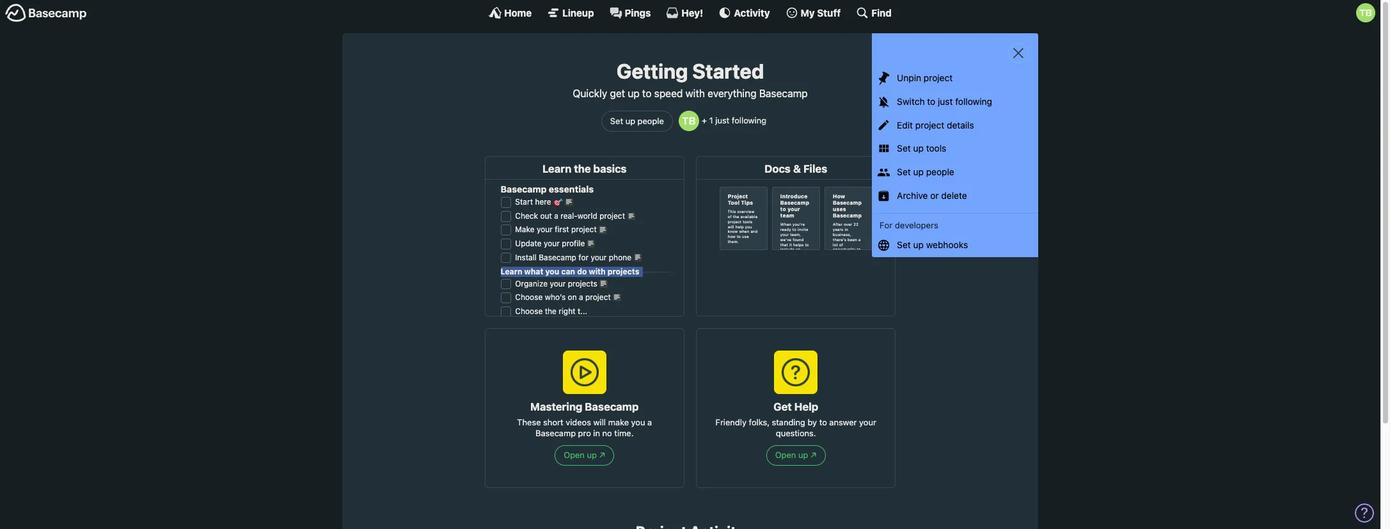 Task type: describe. For each thing, give the bounding box(es) containing it.
webhooks
[[927, 240, 968, 251]]

unpin project
[[897, 72, 953, 83]]

following for switch to just following
[[956, 96, 993, 107]]

switch
[[897, 96, 925, 107]]

1
[[710, 116, 713, 126]]

up inside 'link'
[[914, 143, 924, 154]]

project for edit
[[916, 119, 945, 130]]

details
[[947, 119, 975, 130]]

+ 1 just following
[[702, 116, 767, 126]]

getting
[[617, 59, 688, 83]]

with
[[686, 88, 705, 99]]

project for unpin
[[924, 72, 953, 83]]

unpin
[[897, 72, 922, 83]]

delete
[[942, 190, 968, 201]]

main element
[[0, 0, 1381, 25]]

1 vertical spatial set up people link
[[872, 161, 1039, 184]]

switch to just following link
[[872, 90, 1039, 114]]

up inside getting started quickly get up to speed with everything basecamp
[[628, 88, 640, 99]]

0 vertical spatial set up people link
[[602, 111, 673, 132]]

unpin project link
[[872, 67, 1039, 90]]

0 vertical spatial set up people
[[611, 116, 664, 126]]

set for set up webhooks link
[[897, 240, 911, 251]]

hey!
[[682, 7, 704, 18]]

just for 1
[[716, 116, 730, 126]]

edit
[[897, 119, 913, 130]]

find
[[872, 7, 892, 18]]

lineup link
[[547, 6, 594, 19]]

pings button
[[610, 6, 651, 19]]

set down get
[[611, 116, 623, 126]]

getting started quickly get up to speed with everything basecamp
[[573, 59, 808, 99]]

edit project details link
[[872, 114, 1039, 137]]

set for set up tools 'link'
[[897, 143, 911, 154]]

home
[[504, 7, 532, 18]]

home link
[[489, 6, 532, 19]]

to inside getting started quickly get up to speed with everything basecamp
[[643, 88, 652, 99]]

switch accounts image
[[5, 3, 87, 23]]

developers
[[895, 220, 939, 230]]

up down the set up tools
[[914, 167, 924, 177]]

speed
[[655, 88, 683, 99]]

set for the bottom set up people link
[[897, 167, 911, 177]]



Task type: vqa. For each thing, say whether or not it's contained in the screenshot.
Edit project details link
yes



Task type: locate. For each thing, give the bounding box(es) containing it.
lineup
[[563, 7, 594, 18]]

stuff
[[818, 7, 841, 18]]

just
[[938, 96, 953, 107], [716, 116, 730, 126]]

project
[[924, 72, 953, 83], [916, 119, 945, 130]]

basecamp
[[760, 88, 808, 99]]

set up tools
[[897, 143, 947, 154]]

people down the speed
[[638, 116, 664, 126]]

set up people link down get
[[602, 111, 673, 132]]

my stuff button
[[786, 6, 841, 19]]

up right get
[[628, 88, 640, 99]]

1 vertical spatial just
[[716, 116, 730, 126]]

1 vertical spatial people
[[927, 167, 955, 177]]

edit project details
[[897, 119, 975, 130]]

people down tools
[[927, 167, 955, 177]]

tim burton image
[[1357, 3, 1376, 22], [679, 111, 700, 131]]

up down developers on the right
[[914, 240, 924, 251]]

to left the speed
[[643, 88, 652, 99]]

people on this project element
[[676, 101, 780, 141]]

just for to
[[938, 96, 953, 107]]

0 vertical spatial just
[[938, 96, 953, 107]]

my
[[801, 7, 815, 18]]

0 horizontal spatial following
[[732, 116, 767, 126]]

+
[[702, 116, 707, 126]]

0 vertical spatial people
[[638, 116, 664, 126]]

0 horizontal spatial people
[[638, 116, 664, 126]]

pings
[[625, 7, 651, 18]]

set up people down the set up tools
[[897, 167, 955, 177]]

tim burton image inside main element
[[1357, 3, 1376, 22]]

my stuff
[[801, 7, 841, 18]]

1 vertical spatial following
[[732, 116, 767, 126]]

or
[[931, 190, 939, 201]]

1 horizontal spatial just
[[938, 96, 953, 107]]

project up tools
[[916, 119, 945, 130]]

following up details
[[956, 96, 993, 107]]

following
[[956, 96, 993, 107], [732, 116, 767, 126]]

0 horizontal spatial set up people
[[611, 116, 664, 126]]

people
[[638, 116, 664, 126], [927, 167, 955, 177]]

set
[[611, 116, 623, 126], [897, 143, 911, 154], [897, 167, 911, 177], [897, 240, 911, 251]]

hey! button
[[667, 6, 704, 19]]

1 horizontal spatial to
[[928, 96, 936, 107]]

1 horizontal spatial people
[[927, 167, 955, 177]]

0 horizontal spatial set up people link
[[602, 111, 673, 132]]

set up people link
[[602, 111, 673, 132], [872, 161, 1039, 184]]

archive or delete
[[897, 190, 968, 201]]

set down for developers
[[897, 240, 911, 251]]

just right the 1
[[716, 116, 730, 126]]

everything
[[708, 88, 757, 99]]

0 horizontal spatial tim burton image
[[679, 111, 700, 131]]

1 horizontal spatial tim burton image
[[1357, 3, 1376, 22]]

up down getting
[[626, 116, 636, 126]]

set up webhooks link
[[872, 234, 1039, 257]]

0 vertical spatial project
[[924, 72, 953, 83]]

1 vertical spatial set up people
[[897, 167, 955, 177]]

just down unpin project link
[[938, 96, 953, 107]]

to
[[643, 88, 652, 99], [928, 96, 936, 107]]

1 vertical spatial project
[[916, 119, 945, 130]]

tim burton image inside people on this project element
[[679, 111, 700, 131]]

to right switch
[[928, 96, 936, 107]]

0 vertical spatial following
[[956, 96, 993, 107]]

for developers
[[880, 220, 939, 230]]

1 horizontal spatial set up people
[[897, 167, 955, 177]]

started
[[693, 59, 764, 83]]

project up "switch to just following" at the top of the page
[[924, 72, 953, 83]]

following down everything
[[732, 116, 767, 126]]

archive or delete link
[[872, 184, 1039, 208]]

0 horizontal spatial just
[[716, 116, 730, 126]]

set up webhooks
[[897, 240, 968, 251]]

find button
[[857, 6, 892, 19]]

get
[[610, 88, 625, 99]]

1 horizontal spatial following
[[956, 96, 993, 107]]

1 vertical spatial tim burton image
[[679, 111, 700, 131]]

quickly
[[573, 88, 608, 99]]

archive
[[897, 190, 928, 201]]

up left tools
[[914, 143, 924, 154]]

1 horizontal spatial set up people link
[[872, 161, 1039, 184]]

0 horizontal spatial to
[[643, 88, 652, 99]]

set up people down get
[[611, 116, 664, 126]]

for
[[880, 220, 893, 230]]

set up people link up delete
[[872, 161, 1039, 184]]

set down edit
[[897, 143, 911, 154]]

set up archive
[[897, 167, 911, 177]]

just inside people on this project element
[[716, 116, 730, 126]]

set up people
[[611, 116, 664, 126], [897, 167, 955, 177]]

activity link
[[719, 6, 770, 19]]

up
[[628, 88, 640, 99], [626, 116, 636, 126], [914, 143, 924, 154], [914, 167, 924, 177], [914, 240, 924, 251]]

switch to just following
[[897, 96, 993, 107]]

set up tools link
[[872, 137, 1039, 161]]

following for + 1 just following
[[732, 116, 767, 126]]

tools
[[927, 143, 947, 154]]

following inside people on this project element
[[732, 116, 767, 126]]

0 vertical spatial tim burton image
[[1357, 3, 1376, 22]]

activity
[[734, 7, 770, 18]]

set inside 'link'
[[897, 143, 911, 154]]



